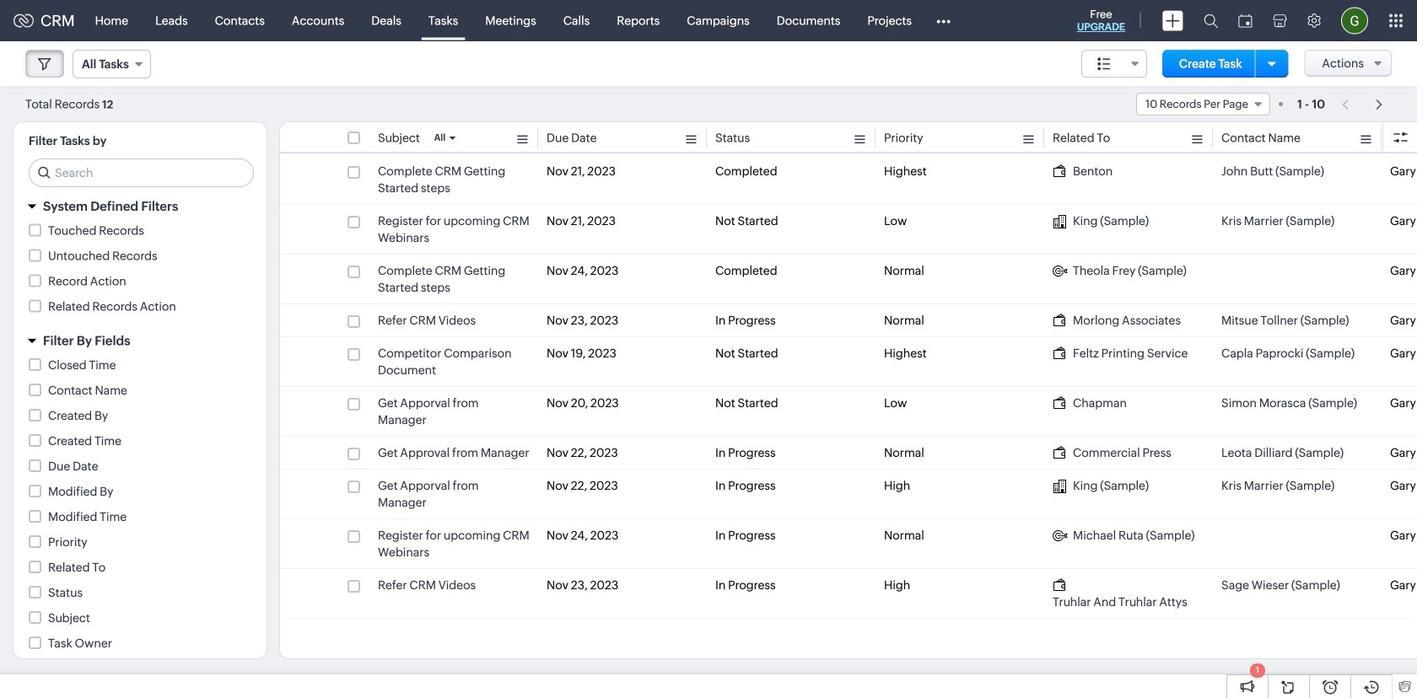 Task type: describe. For each thing, give the bounding box(es) containing it.
none field 'size'
[[1082, 50, 1147, 78]]

profile element
[[1331, 0, 1379, 41]]

create menu image
[[1163, 11, 1184, 31]]

profile image
[[1341, 7, 1368, 34]]

calendar image
[[1238, 14, 1253, 27]]



Task type: locate. For each thing, give the bounding box(es) containing it.
logo image
[[13, 14, 34, 27]]

None field
[[73, 50, 151, 78], [1082, 50, 1147, 78], [1136, 93, 1270, 116], [73, 50, 151, 78], [1136, 93, 1270, 116]]

row group
[[280, 155, 1417, 619]]

search image
[[1204, 13, 1218, 28]]

search element
[[1194, 0, 1228, 41]]

create menu element
[[1152, 0, 1194, 41]]

Other Modules field
[[925, 7, 962, 34]]

size image
[[1098, 57, 1111, 72]]

Search text field
[[30, 159, 253, 186]]



Task type: vqa. For each thing, say whether or not it's contained in the screenshot.
text field
no



